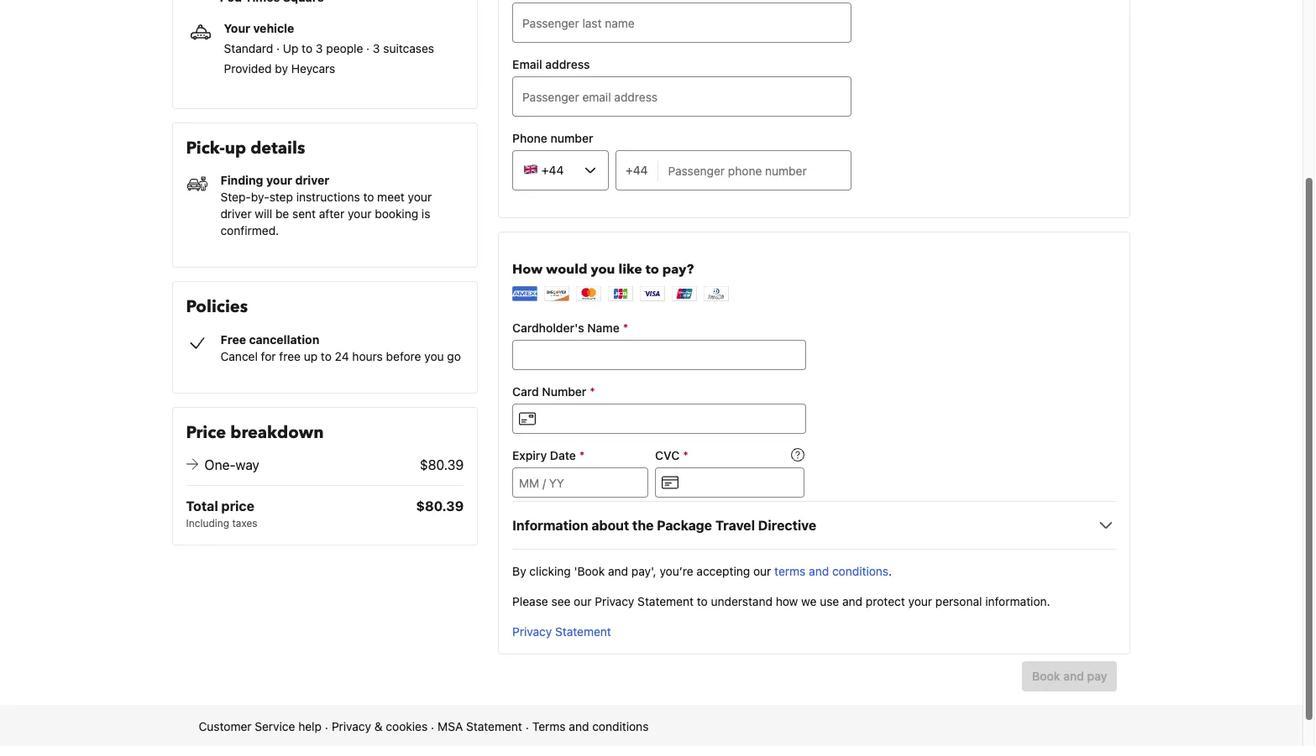 Task type: describe. For each thing, give the bounding box(es) containing it.
by clicking 'book and pay', you're accepting our terms and conditions .
[[513, 565, 892, 579]]

to inside the "finding your driver step-by-step instructions to meet your driver will be sent after your booking is confirmed."
[[363, 190, 374, 204]]

and right use
[[843, 595, 863, 609]]

0 horizontal spatial driver
[[221, 207, 252, 221]]

0 horizontal spatial our
[[574, 595, 592, 609]]

is
[[422, 207, 430, 221]]

by
[[513, 565, 527, 579]]

terms and conditions link
[[775, 565, 889, 579]]

msa
[[438, 720, 463, 734]]

pick-
[[186, 137, 225, 160]]

free
[[279, 349, 301, 364]]

package
[[657, 518, 712, 533]]

0 horizontal spatial up
[[225, 137, 246, 160]]

your up step at the left top of page
[[266, 173, 292, 188]]

book
[[1033, 670, 1061, 684]]

including taxes
[[186, 517, 258, 530]]

vehicle
[[253, 21, 294, 35]]

book and pay button
[[1023, 662, 1118, 692]]

terms
[[775, 565, 806, 579]]

'book
[[574, 565, 605, 579]]

Phone number telephone field
[[658, 150, 852, 191]]

including
[[186, 517, 229, 530]]

meet
[[377, 190, 405, 204]]

linked travel agreement information, click here to open element
[[513, 516, 1083, 536]]

privacy for privacy statement
[[513, 625, 552, 639]]

your vehicle standard · up to 3 people · 3 suitcases provided by heycars
[[224, 21, 434, 76]]

information
[[513, 518, 589, 533]]

1 · from the left
[[276, 41, 280, 55]]

finding
[[221, 173, 263, 188]]

your right after
[[348, 207, 372, 221]]

terms
[[533, 720, 566, 734]]

address
[[546, 57, 590, 71]]

0 vertical spatial driver
[[295, 173, 329, 188]]

number
[[551, 131, 594, 145]]

1 vertical spatial $80.39
[[416, 499, 464, 514]]

your
[[224, 21, 250, 35]]

phone number
[[513, 131, 594, 145]]

use
[[820, 595, 840, 609]]

customer service help link
[[199, 719, 322, 736]]

booking
[[375, 207, 419, 221]]

travel
[[716, 518, 755, 533]]

you're
[[660, 565, 694, 579]]

pay
[[1088, 670, 1108, 684]]

be
[[276, 207, 289, 221]]

email
[[513, 57, 543, 71]]

people
[[326, 41, 363, 55]]

0 vertical spatial $80.39
[[420, 458, 464, 473]]

step-
[[221, 190, 251, 204]]

by-
[[251, 190, 269, 204]]

details
[[250, 137, 305, 160]]

statement for msa statement
[[466, 720, 522, 734]]

privacy & cookies
[[332, 720, 428, 734]]

confirmed.
[[221, 224, 279, 238]]

personal
[[936, 595, 983, 609]]

2 · from the left
[[366, 41, 370, 55]]

to inside free cancellation cancel for free up to 24 hours before you go
[[321, 349, 332, 364]]

.
[[889, 565, 892, 579]]

see
[[552, 595, 571, 609]]

directive
[[758, 518, 817, 533]]

breakdown
[[230, 422, 324, 444]]

total
[[186, 499, 218, 514]]

will
[[255, 207, 272, 221]]

privacy statement
[[513, 625, 612, 639]]

hours
[[352, 349, 383, 364]]

step
[[269, 190, 293, 204]]

way
[[236, 458, 260, 473]]

to down by clicking 'book and pay', you're accepting our terms and conditions .
[[697, 595, 708, 609]]

Last name text field
[[513, 3, 852, 43]]

clicking
[[530, 565, 571, 579]]

how
[[776, 595, 798, 609]]

the
[[633, 518, 654, 533]]

instructions
[[296, 190, 360, 204]]

sent
[[292, 207, 316, 221]]



Task type: vqa. For each thing, say whether or not it's contained in the screenshot.
bottommost "up"
yes



Task type: locate. For each thing, give the bounding box(es) containing it.
statement down see on the bottom of the page
[[555, 625, 612, 639]]

terms and conditions
[[533, 720, 649, 734]]

one-way
[[205, 458, 260, 473]]

provided
[[224, 61, 272, 76]]

and right terms
[[569, 720, 589, 734]]

conditions up protect
[[833, 565, 889, 579]]

phone
[[513, 131, 548, 145]]

we
[[802, 595, 817, 609]]

cookies
[[386, 720, 428, 734]]

3 up heycars
[[316, 41, 323, 55]]

privacy
[[595, 595, 635, 609], [513, 625, 552, 639], [332, 720, 371, 734]]

statement for privacy statement
[[555, 625, 612, 639]]

1 vertical spatial driver
[[221, 207, 252, 221]]

information.
[[986, 595, 1051, 609]]

0 horizontal spatial 3
[[316, 41, 323, 55]]

privacy & cookies link
[[332, 719, 428, 736]]

1 horizontal spatial privacy
[[513, 625, 552, 639]]

after
[[319, 207, 345, 221]]

free
[[221, 333, 246, 347]]

up up finding on the left top
[[225, 137, 246, 160]]

about
[[592, 518, 629, 533]]

Email address email field
[[513, 76, 852, 117]]

· left the up
[[276, 41, 280, 55]]

one-
[[205, 458, 236, 473]]

book and pay
[[1033, 670, 1108, 684]]

for
[[261, 349, 276, 364]]

driver
[[295, 173, 329, 188], [221, 207, 252, 221]]

&
[[375, 720, 383, 734]]

to left the 24
[[321, 349, 332, 364]]

total price
[[186, 499, 254, 514]]

1 horizontal spatial statement
[[555, 625, 612, 639]]

price
[[186, 422, 226, 444]]

and left pay
[[1064, 670, 1085, 684]]

conditions right terms
[[593, 720, 649, 734]]

to left meet at the top left of the page
[[363, 190, 374, 204]]

24
[[335, 349, 349, 364]]

up
[[283, 41, 299, 55]]

1 horizontal spatial 3
[[373, 41, 380, 55]]

up inside free cancellation cancel for free up to 24 hours before you go
[[304, 349, 318, 364]]

to right the up
[[302, 41, 313, 55]]

msa statement
[[438, 720, 522, 734]]

pay',
[[632, 565, 657, 579]]

go
[[447, 349, 461, 364]]

1 horizontal spatial conditions
[[833, 565, 889, 579]]

2 vertical spatial privacy
[[332, 720, 371, 734]]

privacy down please
[[513, 625, 552, 639]]

privacy for privacy & cookies
[[332, 720, 371, 734]]

help
[[298, 720, 322, 734]]

up right "free"
[[304, 349, 318, 364]]

finding your driver step-by-step instructions to meet your driver will be sent after your booking is confirmed.
[[221, 173, 432, 238]]

1 horizontal spatial ·
[[366, 41, 370, 55]]

1 vertical spatial statement
[[555, 625, 612, 639]]

1 3 from the left
[[316, 41, 323, 55]]

1 vertical spatial up
[[304, 349, 318, 364]]

you
[[425, 349, 444, 364]]

$80.39
[[420, 458, 464, 473], [416, 499, 464, 514]]

statement inside the msa statement link
[[466, 720, 522, 734]]

0 vertical spatial statement
[[638, 595, 694, 609]]

pick-up details
[[186, 137, 305, 160]]

0 horizontal spatial ·
[[276, 41, 280, 55]]

protect
[[866, 595, 906, 609]]

accepting
[[697, 565, 750, 579]]

0 vertical spatial privacy
[[595, 595, 635, 609]]

by
[[275, 61, 288, 76]]

policies
[[186, 296, 248, 319]]

1 vertical spatial our
[[574, 595, 592, 609]]

your
[[266, 173, 292, 188], [408, 190, 432, 204], [348, 207, 372, 221], [909, 595, 933, 609]]

statement
[[638, 595, 694, 609], [555, 625, 612, 639], [466, 720, 522, 734]]

1 horizontal spatial driver
[[295, 173, 329, 188]]

please see our privacy statement to understand how we use and protect your personal information.
[[513, 595, 1051, 609]]

and left the pay',
[[608, 565, 628, 579]]

statement down you're
[[638, 595, 694, 609]]

driver up instructions
[[295, 173, 329, 188]]

2 horizontal spatial statement
[[638, 595, 694, 609]]

please
[[513, 595, 548, 609]]

statement right msa
[[466, 720, 522, 734]]

2 horizontal spatial privacy
[[595, 595, 635, 609]]

to
[[302, 41, 313, 55], [363, 190, 374, 204], [321, 349, 332, 364], [697, 595, 708, 609]]

driver down step-
[[221, 207, 252, 221]]

standard
[[224, 41, 273, 55]]

1 vertical spatial privacy
[[513, 625, 552, 639]]

0 horizontal spatial conditions
[[593, 720, 649, 734]]

before
[[386, 349, 421, 364]]

information about the package travel directive
[[513, 518, 817, 533]]

privacy left &
[[332, 720, 371, 734]]

msa statement link
[[438, 719, 522, 736]]

our right see on the bottom of the page
[[574, 595, 592, 609]]

up
[[225, 137, 246, 160], [304, 349, 318, 364]]

price
[[221, 499, 254, 514]]

cancel
[[221, 349, 258, 364]]

and
[[608, 565, 628, 579], [809, 565, 829, 579], [843, 595, 863, 609], [1064, 670, 1085, 684], [569, 720, 589, 734]]

suitcases
[[383, 41, 434, 55]]

1 horizontal spatial our
[[754, 565, 772, 579]]

information about the package travel directive button
[[513, 516, 1117, 536]]

and right terms in the right bottom of the page
[[809, 565, 829, 579]]

+44
[[626, 163, 648, 177]]

2 vertical spatial statement
[[466, 720, 522, 734]]

your up is
[[408, 190, 432, 204]]

price breakdown
[[186, 422, 324, 444]]

2 3 from the left
[[373, 41, 380, 55]]

customer service help
[[199, 720, 322, 734]]

0 horizontal spatial privacy
[[332, 720, 371, 734]]

email address
[[513, 57, 590, 71]]

taxes
[[232, 517, 258, 530]]

1 horizontal spatial up
[[304, 349, 318, 364]]

3 right people
[[373, 41, 380, 55]]

· right people
[[366, 41, 370, 55]]

0 horizontal spatial statement
[[466, 720, 522, 734]]

privacy statement link
[[513, 625, 612, 639]]

our left terms in the right bottom of the page
[[754, 565, 772, 579]]

cancellation
[[249, 333, 320, 347]]

free cancellation cancel for free up to 24 hours before you go
[[221, 333, 461, 364]]

and inside button
[[1064, 670, 1085, 684]]

0 vertical spatial conditions
[[833, 565, 889, 579]]

1 vertical spatial conditions
[[593, 720, 649, 734]]

privacy down 'book at the left bottom of the page
[[595, 595, 635, 609]]

understand
[[711, 595, 773, 609]]

to inside your vehicle standard · up to 3 people · 3 suitcases provided by heycars
[[302, 41, 313, 55]]

heycars
[[291, 61, 336, 76]]

conditions
[[833, 565, 889, 579], [593, 720, 649, 734]]

0 vertical spatial up
[[225, 137, 246, 160]]

service
[[255, 720, 295, 734]]

0 vertical spatial our
[[754, 565, 772, 579]]

your right protect
[[909, 595, 933, 609]]

3
[[316, 41, 323, 55], [373, 41, 380, 55]]

terms and conditions link
[[533, 719, 649, 736]]



